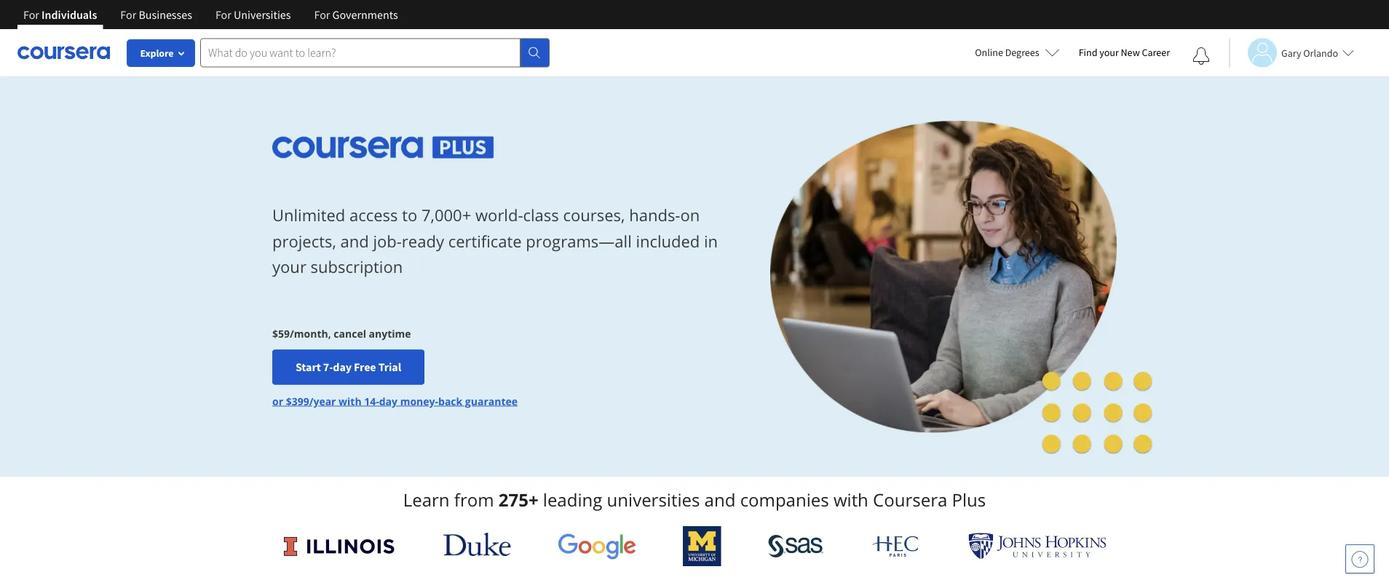 Task type: vqa. For each thing, say whether or not it's contained in the screenshot.
Help Center image
yes



Task type: describe. For each thing, give the bounding box(es) containing it.
career
[[1142, 46, 1170, 59]]

courses,
[[563, 204, 625, 226]]

universities
[[607, 488, 700, 512]]

duke university image
[[443, 533, 511, 556]]

for universities
[[215, 7, 291, 22]]

learn
[[403, 488, 450, 512]]

start 7-day free trial
[[296, 360, 401, 374]]

What do you want to learn? text field
[[200, 38, 521, 67]]

trial
[[378, 360, 401, 374]]

day inside "button"
[[333, 360, 352, 374]]

start
[[296, 360, 321, 374]]

cancel
[[334, 326, 366, 340]]

world-
[[475, 204, 523, 226]]

1 vertical spatial and
[[705, 488, 736, 512]]

14-
[[364, 394, 379, 408]]

free
[[354, 360, 376, 374]]

anytime
[[369, 326, 411, 340]]

1 vertical spatial with
[[834, 488, 869, 512]]

gary
[[1281, 46, 1301, 59]]

university of illinois at urbana-champaign image
[[283, 535, 396, 558]]

on
[[680, 204, 700, 226]]

explore
[[140, 47, 174, 60]]

gary orlando
[[1281, 46, 1338, 59]]

or
[[272, 394, 283, 408]]

for businesses
[[120, 7, 192, 22]]

sas image
[[768, 535, 824, 558]]

unlimited access to 7,000+ world-class courses, hands-on projects, and job-ready certificate programs—all included in your subscription
[[272, 204, 718, 277]]

1 horizontal spatial your
[[1100, 46, 1119, 59]]

businesses
[[139, 7, 192, 22]]

/month,
[[290, 326, 331, 340]]

degrees
[[1005, 46, 1039, 59]]

coursera
[[873, 488, 948, 512]]

leading
[[543, 488, 602, 512]]

coursera image
[[17, 41, 110, 64]]

online degrees
[[975, 46, 1039, 59]]

job-
[[373, 230, 402, 252]]

online degrees button
[[964, 36, 1072, 68]]

explore button
[[127, 40, 194, 66]]

guarantee
[[465, 394, 518, 408]]

for for individuals
[[23, 7, 39, 22]]

1 vertical spatial day
[[379, 394, 398, 408]]

coursera plus image
[[272, 137, 494, 159]]

7,000+
[[422, 204, 471, 226]]

subscription
[[311, 256, 403, 277]]

help center image
[[1351, 550, 1369, 568]]

projects,
[[272, 230, 336, 252]]

your inside "unlimited access to 7,000+ world-class courses, hands-on projects, and job-ready certificate programs—all included in your subscription"
[[272, 256, 306, 277]]

gary orlando button
[[1229, 38, 1354, 67]]

plus
[[952, 488, 986, 512]]



Task type: locate. For each thing, give the bounding box(es) containing it.
included
[[636, 230, 700, 252]]

with left 14-
[[339, 394, 362, 408]]

for for businesses
[[120, 7, 136, 22]]

1 for from the left
[[23, 7, 39, 22]]

0 horizontal spatial with
[[339, 394, 362, 408]]

for left universities
[[215, 7, 231, 22]]

individuals
[[42, 7, 97, 22]]

google image
[[558, 533, 636, 560]]

0 vertical spatial day
[[333, 360, 352, 374]]

0 vertical spatial and
[[340, 230, 369, 252]]

7-
[[323, 360, 333, 374]]

unlimited
[[272, 204, 345, 226]]

governments
[[332, 7, 398, 22]]

university of michigan image
[[683, 526, 721, 566]]

learn from 275+ leading universities and companies with coursera plus
[[403, 488, 986, 512]]

and up 'university of michigan' image
[[705, 488, 736, 512]]

$399
[[286, 394, 309, 408]]

for individuals
[[23, 7, 97, 22]]

banner navigation
[[12, 0, 410, 29]]

and
[[340, 230, 369, 252], [705, 488, 736, 512]]

2 for from the left
[[120, 7, 136, 22]]

0 horizontal spatial day
[[333, 360, 352, 374]]

access
[[349, 204, 398, 226]]

None search field
[[200, 38, 550, 67]]

programs—all
[[526, 230, 632, 252]]

or $399 /year with 14-day money-back guarantee
[[272, 394, 518, 408]]

class
[[523, 204, 559, 226]]

day
[[333, 360, 352, 374], [379, 394, 398, 408]]

$59
[[272, 326, 290, 340]]

find
[[1079, 46, 1098, 59]]

find your new career link
[[1072, 44, 1177, 62]]

0 horizontal spatial and
[[340, 230, 369, 252]]

4 for from the left
[[314, 7, 330, 22]]

3 for from the left
[[215, 7, 231, 22]]

certificate
[[448, 230, 522, 252]]

for
[[23, 7, 39, 22], [120, 7, 136, 22], [215, 7, 231, 22], [314, 7, 330, 22]]

companies
[[740, 488, 829, 512]]

and inside "unlimited access to 7,000+ world-class courses, hands-on projects, and job-ready certificate programs—all included in your subscription"
[[340, 230, 369, 252]]

online
[[975, 46, 1003, 59]]

day left money-
[[379, 394, 398, 408]]

day left free
[[333, 360, 352, 374]]

$59 /month, cancel anytime
[[272, 326, 411, 340]]

from
[[454, 488, 494, 512]]

your
[[1100, 46, 1119, 59], [272, 256, 306, 277]]

with left coursera
[[834, 488, 869, 512]]

your down projects,
[[272, 256, 306, 277]]

1 horizontal spatial with
[[834, 488, 869, 512]]

new
[[1121, 46, 1140, 59]]

orlando
[[1304, 46, 1338, 59]]

for left governments in the left top of the page
[[314, 7, 330, 22]]

show notifications image
[[1193, 47, 1210, 65]]

for for universities
[[215, 7, 231, 22]]

0 horizontal spatial your
[[272, 256, 306, 277]]

to
[[402, 204, 417, 226]]

/year
[[309, 394, 336, 408]]

for for governments
[[314, 7, 330, 22]]

275+
[[499, 488, 539, 512]]

and up subscription
[[340, 230, 369, 252]]

start 7-day free trial button
[[272, 350, 425, 385]]

with
[[339, 394, 362, 408], [834, 488, 869, 512]]

back
[[438, 394, 463, 408]]

in
[[704, 230, 718, 252]]

0 vertical spatial your
[[1100, 46, 1119, 59]]

1 horizontal spatial day
[[379, 394, 398, 408]]

for governments
[[314, 7, 398, 22]]

johns hopkins university image
[[968, 533, 1107, 560]]

for left individuals
[[23, 7, 39, 22]]

hands-
[[629, 204, 680, 226]]

money-
[[400, 394, 438, 408]]

find your new career
[[1079, 46, 1170, 59]]

1 horizontal spatial and
[[705, 488, 736, 512]]

0 vertical spatial with
[[339, 394, 362, 408]]

universities
[[234, 7, 291, 22]]

for left businesses
[[120, 7, 136, 22]]

hec paris image
[[871, 532, 922, 561]]

your right find
[[1100, 46, 1119, 59]]

ready
[[402, 230, 444, 252]]

1 vertical spatial your
[[272, 256, 306, 277]]



